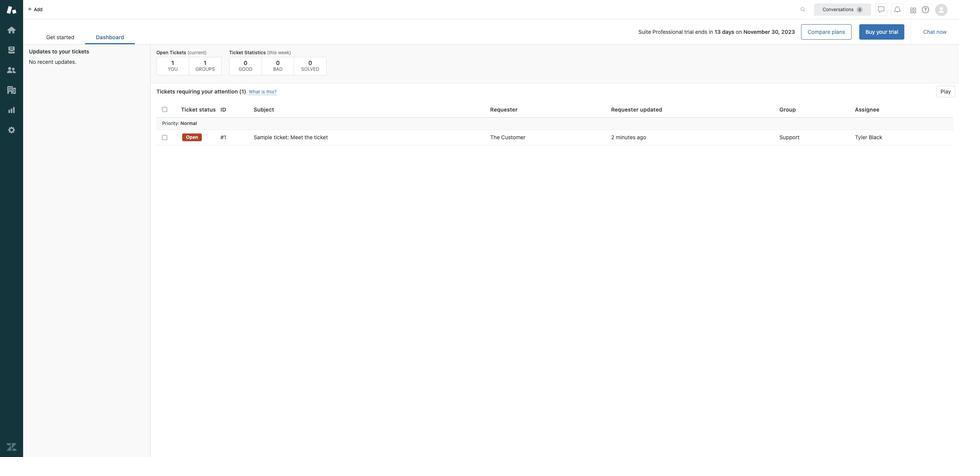 Task type: locate. For each thing, give the bounding box(es) containing it.
no
[[29, 59, 36, 65]]

get started
[[46, 34, 74, 40]]

1 trial from the left
[[685, 29, 694, 35]]

1 inside 1 groups
[[204, 59, 207, 66]]

updates
[[29, 48, 51, 55]]

0 vertical spatial open
[[156, 50, 169, 55]]

your for tickets requiring your attention
[[201, 88, 213, 95]]

suite
[[639, 29, 651, 35]]

your right to
[[59, 48, 70, 55]]

you
[[168, 66, 178, 72]]

2023
[[782, 29, 795, 35]]

ticket statistics (this week)
[[229, 50, 291, 55]]

1 you
[[168, 59, 178, 72]]

trial
[[685, 29, 694, 35], [889, 29, 899, 35]]

0 inside 0 solved
[[308, 59, 312, 66]]

1 horizontal spatial 0
[[276, 59, 280, 66]]

your inside updates to your tickets no recent updates.
[[59, 48, 70, 55]]

(this
[[267, 50, 277, 55]]

2 minutes ago
[[611, 134, 646, 141]]

0 right 0 bad
[[308, 59, 312, 66]]

0 inside the 0 good
[[244, 59, 247, 66]]

suite professional trial ends in 13 days on november 30, 2023
[[639, 29, 795, 35]]

grid
[[151, 102, 959, 458]]

2 vertical spatial your
[[201, 88, 213, 95]]

2 horizontal spatial 0
[[308, 59, 312, 66]]

in
[[709, 29, 713, 35]]

tickets
[[170, 50, 186, 55], [156, 88, 175, 95]]

1 vertical spatial open
[[186, 134, 198, 140]]

updates to your tickets no recent updates.
[[29, 48, 89, 65]]

0 for 0 good
[[244, 59, 247, 66]]

0 horizontal spatial 1
[[171, 59, 174, 66]]

status
[[199, 106, 216, 113]]

tickets up select all tickets option
[[156, 88, 175, 95]]

buy your trial
[[866, 29, 899, 35]]

ticket
[[314, 134, 328, 141]]

support
[[780, 134, 800, 141]]

0 horizontal spatial open
[[156, 50, 169, 55]]

the customer
[[490, 134, 526, 141]]

1 horizontal spatial 1
[[204, 59, 207, 66]]

your up status
[[201, 88, 213, 95]]

professional
[[653, 29, 683, 35]]

0 horizontal spatial requester
[[490, 106, 518, 113]]

requester up the customer
[[490, 106, 518, 113]]

tickets requiring your attention ( 1 ) what is this?
[[156, 88, 277, 95]]

2 requester from the left
[[611, 106, 639, 113]]

meet
[[291, 134, 303, 141]]

None checkbox
[[162, 135, 167, 140]]

customers image
[[7, 65, 17, 75]]

your right buy
[[877, 29, 888, 35]]

1 for 1 groups
[[204, 59, 207, 66]]

updated
[[640, 106, 663, 113]]

ago
[[637, 134, 646, 141]]

normal
[[181, 121, 197, 126]]

#1
[[221, 134, 226, 141]]

open for open
[[186, 134, 198, 140]]

0 inside 0 bad
[[276, 59, 280, 66]]

trial for your
[[889, 29, 899, 35]]

november
[[744, 29, 770, 35]]

requester left updated on the right top of the page
[[611, 106, 639, 113]]

tickets up 1 you
[[170, 50, 186, 55]]

compare
[[808, 29, 831, 35]]

0 horizontal spatial trial
[[685, 29, 694, 35]]

get
[[46, 34, 55, 40]]

0 vertical spatial ticket
[[229, 50, 243, 55]]

tickets
[[72, 48, 89, 55]]

trial left ends
[[685, 29, 694, 35]]

ticket status
[[181, 106, 216, 113]]

1 inside 1 you
[[171, 59, 174, 66]]

1 horizontal spatial requester
[[611, 106, 639, 113]]

1 vertical spatial your
[[59, 48, 70, 55]]

the
[[305, 134, 313, 141]]

1 horizontal spatial open
[[186, 134, 198, 140]]

1 vertical spatial ticket
[[181, 106, 198, 113]]

2 horizontal spatial your
[[877, 29, 888, 35]]

requester
[[490, 106, 518, 113], [611, 106, 639, 113]]

requester for requester updated
[[611, 106, 639, 113]]

get started tab
[[35, 30, 85, 44]]

trial down notifications icon
[[889, 29, 899, 35]]

chat now button
[[917, 24, 953, 40]]

week)
[[278, 50, 291, 55]]

sample ticket: meet the ticket
[[254, 134, 328, 141]]

1 horizontal spatial trial
[[889, 29, 899, 35]]

open inside grid
[[186, 134, 198, 140]]

0 horizontal spatial 0
[[244, 59, 247, 66]]

sample ticket: meet the ticket link
[[254, 134, 328, 141]]

trial inside button
[[889, 29, 899, 35]]

ticket up the 0 good
[[229, 50, 243, 55]]

0 horizontal spatial ticket
[[181, 106, 198, 113]]

reporting image
[[7, 105, 17, 115]]

1 requester from the left
[[490, 106, 518, 113]]

solved
[[301, 66, 319, 72]]

ticket for ticket status
[[181, 106, 198, 113]]

plans
[[832, 29, 845, 35]]

ticket up the 'normal'
[[181, 106, 198, 113]]

30,
[[772, 29, 780, 35]]

main element
[[0, 0, 23, 458]]

ticket
[[229, 50, 243, 55], [181, 106, 198, 113]]

0 down statistics
[[244, 59, 247, 66]]

1 0 from the left
[[244, 59, 247, 66]]

0 good
[[239, 59, 253, 72]]

open
[[156, 50, 169, 55], [186, 134, 198, 140]]

chat
[[924, 29, 935, 35]]

1 down open tickets (current) on the left of the page
[[171, 59, 174, 66]]

your inside buy your trial button
[[877, 29, 888, 35]]

0 for 0 solved
[[308, 59, 312, 66]]

open up 1 you
[[156, 50, 169, 55]]

your
[[877, 29, 888, 35], [59, 48, 70, 55], [201, 88, 213, 95]]

3 0 from the left
[[308, 59, 312, 66]]

0
[[244, 59, 247, 66], [276, 59, 280, 66], [308, 59, 312, 66]]

bad
[[273, 66, 283, 72]]

2 trial from the left
[[889, 29, 899, 35]]

2
[[611, 134, 615, 141]]

)
[[244, 88, 246, 95]]

0 horizontal spatial your
[[59, 48, 70, 55]]

tab list
[[35, 30, 135, 44]]

grid containing ticket status
[[151, 102, 959, 458]]

open down the 'normal'
[[186, 134, 198, 140]]

the
[[490, 134, 500, 141]]

what
[[249, 89, 260, 95]]

section
[[141, 24, 905, 40]]

0 down the (this
[[276, 59, 280, 66]]

priority
[[162, 121, 178, 126]]

admin image
[[7, 125, 17, 135]]

conversations
[[823, 6, 854, 12]]

0 vertical spatial your
[[877, 29, 888, 35]]

updates.
[[55, 59, 76, 65]]

2 0 from the left
[[276, 59, 280, 66]]

sample
[[254, 134, 272, 141]]

1 down (current) on the top of page
[[204, 59, 207, 66]]

1
[[171, 59, 174, 66], [204, 59, 207, 66], [241, 88, 244, 95]]

1 horizontal spatial ticket
[[229, 50, 243, 55]]

1 horizontal spatial your
[[201, 88, 213, 95]]

1 left what
[[241, 88, 244, 95]]

play
[[941, 88, 951, 95]]

good
[[239, 66, 253, 72]]

ticket for ticket statistics (this week)
[[229, 50, 243, 55]]

ends
[[695, 29, 708, 35]]

tyler
[[855, 134, 868, 141]]



Task type: vqa. For each thing, say whether or not it's contained in the screenshot.
the top the customer "Link"
no



Task type: describe. For each thing, give the bounding box(es) containing it.
Select All Tickets checkbox
[[162, 107, 167, 112]]

on
[[736, 29, 742, 35]]

get help image
[[922, 6, 929, 13]]

compare plans button
[[801, 24, 852, 40]]

1 vertical spatial tickets
[[156, 88, 175, 95]]

November 30, 2023 text field
[[744, 29, 795, 35]]

zendesk support image
[[7, 5, 17, 15]]

started
[[57, 34, 74, 40]]

assignee
[[855, 106, 880, 113]]

add button
[[23, 0, 47, 19]]

get started image
[[7, 25, 17, 35]]

(current)
[[187, 50, 207, 55]]

groups
[[195, 66, 215, 72]]

(
[[239, 88, 241, 95]]

subject
[[254, 106, 274, 113]]

tab list containing get started
[[35, 30, 135, 44]]

requester for requester
[[490, 106, 518, 113]]

section containing suite professional trial ends in
[[141, 24, 905, 40]]

buy your trial button
[[860, 24, 905, 40]]

ticket:
[[274, 134, 289, 141]]

1 for 1 you
[[171, 59, 174, 66]]

play button
[[937, 86, 956, 97]]

zendesk image
[[7, 443, 17, 453]]

1 groups
[[195, 59, 215, 72]]

:
[[178, 121, 179, 126]]

open tickets (current)
[[156, 50, 207, 55]]

requiring
[[177, 88, 200, 95]]

add
[[34, 6, 43, 12]]

customer
[[501, 134, 526, 141]]

attention
[[214, 88, 238, 95]]

buy
[[866, 29, 875, 35]]

statistics
[[244, 50, 266, 55]]

button displays agent's chat status as invisible. image
[[878, 6, 885, 13]]

priority : normal
[[162, 121, 197, 126]]

organizations image
[[7, 85, 17, 95]]

trial for professional
[[685, 29, 694, 35]]

conversations button
[[814, 3, 872, 16]]

2 horizontal spatial 1
[[241, 88, 244, 95]]

open for open tickets (current)
[[156, 50, 169, 55]]

0 solved
[[301, 59, 319, 72]]

your for updates to your tickets
[[59, 48, 70, 55]]

zendesk products image
[[911, 8, 916, 13]]

id
[[221, 106, 226, 113]]

dashboard
[[96, 34, 124, 40]]

minutes
[[616, 134, 636, 141]]

requester updated
[[611, 106, 663, 113]]

black
[[869, 134, 883, 141]]

days
[[722, 29, 735, 35]]

now
[[937, 29, 947, 35]]

views image
[[7, 45, 17, 55]]

0 vertical spatial tickets
[[170, 50, 186, 55]]

13
[[715, 29, 721, 35]]

chat now
[[924, 29, 947, 35]]

compare plans
[[808, 29, 845, 35]]

recent
[[37, 59, 53, 65]]

0 for 0 bad
[[276, 59, 280, 66]]

group
[[780, 106, 796, 113]]

0 bad
[[273, 59, 283, 72]]

notifications image
[[895, 6, 901, 13]]

to
[[52, 48, 57, 55]]

is
[[262, 89, 265, 95]]

tyler black
[[855, 134, 883, 141]]

this?
[[266, 89, 277, 95]]



